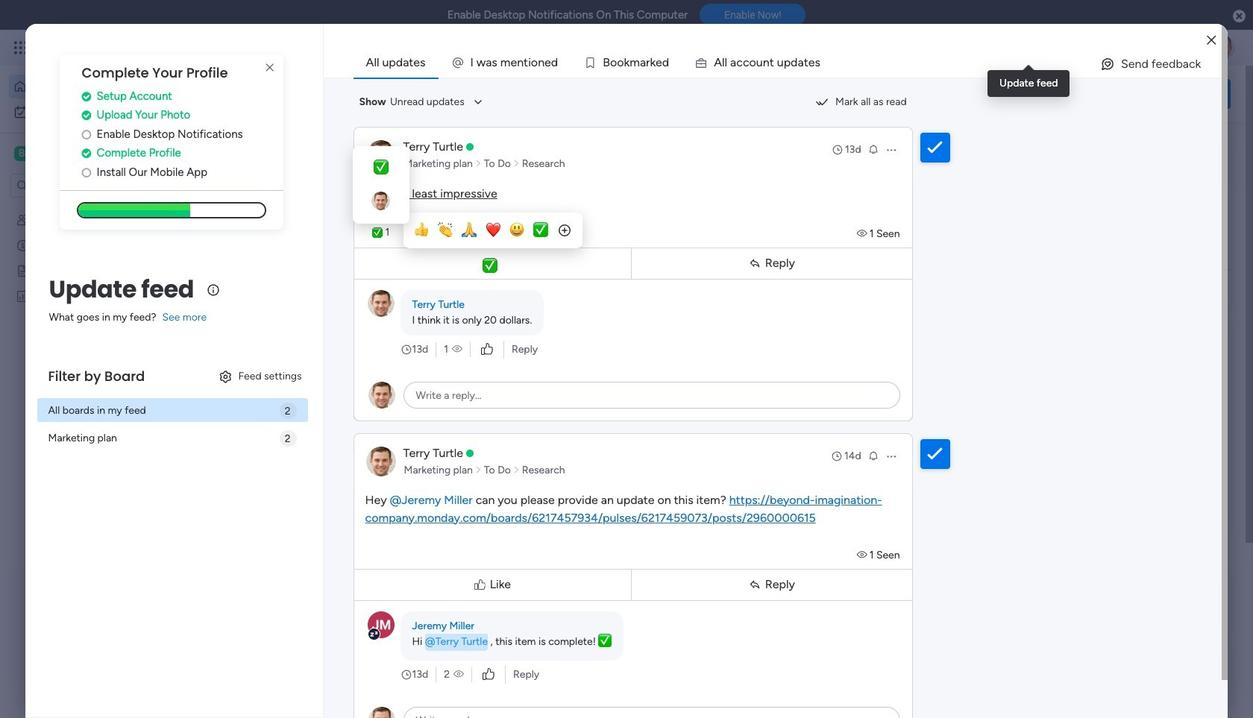 Task type: locate. For each thing, give the bounding box(es) containing it.
help image
[[1156, 40, 1171, 55]]

see plans image
[[247, 40, 261, 56]]

circle o image
[[82, 129, 91, 140], [82, 167, 91, 178]]

0 vertical spatial check circle image
[[82, 91, 91, 102]]

list box
[[0, 204, 190, 510]]

v2 user feedback image
[[1019, 85, 1030, 102]]

1 vertical spatial check circle image
[[82, 110, 91, 121]]

circle o image down check circle icon
[[82, 167, 91, 178]]

0 vertical spatial circle o image
[[82, 129, 91, 140]]

1 vertical spatial v2 like image
[[483, 667, 495, 683]]

1 vertical spatial terry turtle image
[[266, 698, 295, 718]]

terry turtle image
[[1212, 36, 1235, 60], [266, 698, 295, 718]]

0 horizontal spatial terry turtle image
[[266, 698, 295, 718]]

v2 seen image
[[857, 227, 870, 240], [452, 342, 462, 357], [857, 549, 870, 561], [454, 667, 464, 682]]

slider arrow image
[[475, 156, 482, 171], [513, 156, 520, 171], [475, 463, 482, 478], [513, 463, 520, 478]]

public board image
[[16, 263, 30, 278]]

option
[[9, 75, 181, 98], [9, 100, 181, 124], [0, 206, 190, 209]]

dapulse close image
[[1233, 9, 1246, 24]]

1 vertical spatial circle o image
[[82, 167, 91, 178]]

public board image
[[493, 302, 510, 319]]

tab list
[[353, 48, 1222, 78]]

v2 like image
[[481, 341, 493, 358], [483, 667, 495, 683]]

select product image
[[13, 40, 28, 55]]

quick search results list box
[[231, 169, 971, 550]]

give feedback image
[[1100, 57, 1115, 72]]

tab
[[353, 48, 438, 78]]

2 vertical spatial option
[[0, 206, 190, 209]]

0 vertical spatial terry turtle image
[[1212, 36, 1235, 60]]

add to favorites image
[[442, 303, 457, 317]]

help center element
[[1007, 645, 1231, 705]]

circle o image up check circle icon
[[82, 129, 91, 140]]

0 vertical spatial v2 like image
[[481, 341, 493, 358]]

check circle image
[[82, 91, 91, 102], [82, 110, 91, 121]]



Task type: vqa. For each thing, say whether or not it's contained in the screenshot.
the topmost Closed
no



Task type: describe. For each thing, give the bounding box(es) containing it.
2 check circle image from the top
[[82, 110, 91, 121]]

check circle image
[[82, 148, 91, 159]]

component image
[[493, 326, 507, 339]]

workspace image
[[14, 145, 29, 162]]

2 circle o image from the top
[[82, 167, 91, 178]]

Search in workspace field
[[31, 177, 125, 194]]

workspace selection element
[[14, 145, 94, 163]]

1 check circle image from the top
[[82, 91, 91, 102]]

1 circle o image from the top
[[82, 129, 91, 140]]

dapulse x slim image
[[1209, 138, 1226, 156]]

2 element
[[381, 592, 399, 609]]

dapulse x slim image
[[261, 59, 279, 77]]

close image
[[1207, 35, 1216, 46]]

public dashboard image
[[16, 289, 30, 303]]

getting started element
[[1007, 574, 1231, 633]]

0 vertical spatial option
[[9, 75, 181, 98]]

1 horizontal spatial terry turtle image
[[1212, 36, 1235, 60]]

1 vertical spatial option
[[9, 100, 181, 124]]

search everything image
[[1123, 40, 1138, 55]]

remove from favorites image
[[442, 485, 457, 500]]



